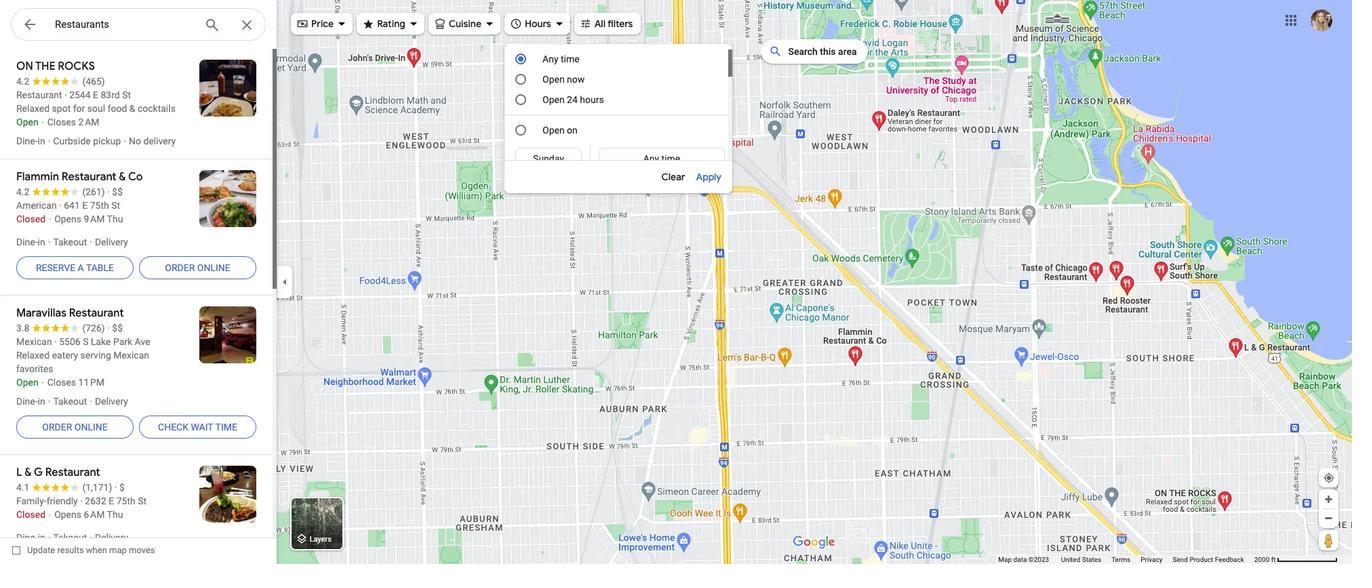 Task type: locate. For each thing, give the bounding box(es) containing it.
apply button
[[696, 169, 722, 185]]

open left now at left
[[543, 74, 565, 85]]

1 open from the top
[[543, 74, 565, 85]]

any time radio containing any time
[[608, 152, 716, 166]]

2 vertical spatial time
[[215, 422, 237, 433]]

1 vertical spatial order online
[[42, 422, 108, 433]]

update results when map moves
[[27, 546, 155, 556]]

0 horizontal spatial online
[[74, 422, 108, 433]]

menu
[[505, 50, 733, 498]]

1 vertical spatial time
[[662, 153, 681, 164]]

cuisine
[[449, 18, 482, 30]]

any time radio up open now option
[[516, 54, 527, 64]]

online
[[197, 263, 230, 273], [74, 422, 108, 433]]

1 vertical spatial open
[[543, 94, 565, 105]]

0 horizontal spatial order online link
[[16, 411, 134, 444]]

any time inside radio
[[644, 153, 681, 164]]

terms
[[1112, 556, 1131, 564]]

dialog
[[505, 50, 733, 498]]

any
[[543, 54, 559, 64], [644, 153, 660, 164]]

results
[[57, 546, 84, 556]]

time right wait
[[215, 422, 237, 433]]

0 horizontal spatial any
[[543, 54, 559, 64]]

wait
[[191, 422, 213, 433]]


[[362, 16, 375, 31]]

order online for order online link to the top
[[165, 263, 230, 273]]

when
[[86, 546, 107, 556]]

on
[[567, 125, 578, 136]]

united states
[[1062, 556, 1102, 564]]

Open now radio
[[516, 74, 527, 85]]

1 horizontal spatial any
[[644, 153, 660, 164]]

1 vertical spatial order online link
[[16, 411, 134, 444]]

time
[[561, 54, 580, 64], [662, 153, 681, 164], [215, 422, 237, 433]]

show your location image
[[1324, 472, 1336, 484]]

 button
[[11, 8, 49, 43]]

any time radio up clear
[[608, 152, 716, 166]]

time inside radio
[[662, 153, 681, 164]]

price
[[311, 18, 334, 30]]

1 horizontal spatial any time radio
[[608, 152, 716, 166]]

2000 ft button
[[1255, 556, 1339, 564]]

1 horizontal spatial order online link
[[139, 252, 256, 284]]

0 vertical spatial open
[[543, 74, 565, 85]]

1 vertical spatial any time
[[644, 153, 681, 164]]

order online
[[165, 263, 230, 273], [42, 422, 108, 433]]

0 vertical spatial any
[[543, 54, 559, 64]]

check
[[158, 422, 189, 433]]

2 horizontal spatial time
[[662, 153, 681, 164]]

order for order online link to the top
[[165, 263, 195, 273]]

order online for left order online link
[[42, 422, 108, 433]]

0 horizontal spatial time
[[215, 422, 237, 433]]

sunday
[[533, 153, 564, 164]]

1 horizontal spatial time
[[561, 54, 580, 64]]

zoom in image
[[1324, 495, 1335, 505]]

check wait time link
[[139, 411, 256, 444]]

0 vertical spatial time
[[561, 54, 580, 64]]

Restaurants field
[[11, 8, 266, 41]]

footer
[[999, 556, 1255, 565]]

ft
[[1272, 556, 1277, 564]]

0 vertical spatial online
[[197, 263, 230, 273]]

1 vertical spatial any
[[644, 153, 660, 164]]

Any time radio
[[516, 54, 527, 64], [608, 152, 716, 166]]

 rating
[[362, 16, 406, 31]]

©2023
[[1029, 556, 1050, 564]]

1 vertical spatial online
[[74, 422, 108, 433]]

2 vertical spatial open
[[543, 125, 565, 136]]

0 vertical spatial order online
[[165, 263, 230, 273]]

open
[[543, 74, 565, 85], [543, 94, 565, 105], [543, 125, 565, 136]]


[[22, 15, 38, 34]]

Open on radio
[[516, 125, 527, 136]]

send product feedback button
[[1174, 556, 1245, 565]]

None field
[[55, 16, 193, 33]]

collapse side panel image
[[278, 275, 292, 290]]

now
[[567, 74, 585, 85]]

0 horizontal spatial any time
[[543, 54, 580, 64]]

1 horizontal spatial order
[[165, 263, 195, 273]]

1 horizontal spatial any time
[[644, 153, 681, 164]]

1 horizontal spatial online
[[197, 263, 230, 273]]

2 open from the top
[[543, 94, 565, 105]]

united
[[1062, 556, 1081, 564]]

check wait time
[[158, 422, 237, 433]]

0 vertical spatial order
[[165, 263, 195, 273]]

all
[[595, 18, 606, 30]]

menu containing any time
[[505, 50, 733, 498]]

dialog containing clear
[[505, 50, 733, 498]]

0 horizontal spatial order online
[[42, 422, 108, 433]]

order online link
[[139, 252, 256, 284], [16, 411, 134, 444]]

footer containing map data ©2023
[[999, 556, 1255, 565]]

time up now at left
[[561, 54, 580, 64]]

open left the on
[[543, 125, 565, 136]]

open now
[[543, 74, 585, 85]]

any time up clear
[[644, 153, 681, 164]]


[[510, 16, 522, 31]]

Update results when map moves checkbox
[[12, 542, 155, 559]]

reserve a table link
[[16, 252, 134, 284]]

open left 24
[[543, 94, 565, 105]]

0 vertical spatial order online link
[[139, 252, 256, 284]]

table
[[86, 263, 114, 273]]

data
[[1014, 556, 1028, 564]]

any time
[[543, 54, 580, 64], [644, 153, 681, 164]]

Sunday radio
[[525, 152, 573, 166]]

states
[[1083, 556, 1102, 564]]

product
[[1190, 556, 1214, 564]]

map data ©2023
[[999, 556, 1051, 564]]

any time up open now
[[543, 54, 580, 64]]

1 vertical spatial order
[[42, 422, 72, 433]]

0 horizontal spatial order
[[42, 422, 72, 433]]

clear button
[[662, 169, 696, 185]]

search this area
[[789, 46, 857, 57]]

order
[[165, 263, 195, 273], [42, 422, 72, 433]]

time up clear
[[662, 153, 681, 164]]

0 horizontal spatial any time radio
[[516, 54, 527, 64]]

order for left order online link
[[42, 422, 72, 433]]

send
[[1174, 556, 1189, 564]]

any inside radio
[[644, 153, 660, 164]]

3 open from the top
[[543, 125, 565, 136]]

time inside results for restaurants feed
[[215, 422, 237, 433]]

1 horizontal spatial order online
[[165, 263, 230, 273]]

map
[[999, 556, 1012, 564]]

filters
[[608, 18, 633, 30]]

1 vertical spatial any time radio
[[608, 152, 716, 166]]

google maps element
[[0, 0, 1353, 565]]



Task type: describe. For each thing, give the bounding box(es) containing it.
hours
[[525, 18, 551, 30]]

reserve
[[36, 263, 75, 273]]

open for open now
[[543, 74, 565, 85]]

online for left order online link
[[74, 422, 108, 433]]

menu inside google maps element
[[505, 50, 733, 498]]

show street view coverage image
[[1320, 531, 1339, 551]]

reserve a table
[[36, 263, 114, 273]]

2000 ft
[[1255, 556, 1277, 564]]

cuisine button
[[429, 9, 501, 39]]

dialog inside google maps element
[[505, 50, 733, 498]]

zoom out image
[[1324, 514, 1335, 524]]

feedback
[[1216, 556, 1245, 564]]

this
[[821, 46, 836, 57]]

search this area button
[[762, 39, 868, 64]]

hours
[[580, 94, 604, 105]]

 all filters
[[580, 16, 633, 31]]

Open 24 hours radio
[[516, 94, 527, 105]]

privacy button
[[1141, 556, 1163, 565]]

open for open on
[[543, 125, 565, 136]]

privacy
[[1141, 556, 1163, 564]]

area
[[839, 46, 857, 57]]


[[580, 16, 592, 31]]

apply
[[696, 171, 722, 183]]

united states button
[[1062, 556, 1102, 565]]

map
[[109, 546, 127, 556]]

open for open 24 hours
[[543, 94, 565, 105]]

search
[[789, 46, 818, 57]]

layers
[[310, 536, 332, 544]]

2000
[[1255, 556, 1270, 564]]

a
[[78, 263, 84, 273]]

rating
[[377, 18, 406, 30]]

0 vertical spatial any time
[[543, 54, 580, 64]]

terms button
[[1112, 556, 1131, 565]]

footer inside google maps element
[[999, 556, 1255, 565]]

update
[[27, 546, 55, 556]]

 hours
[[510, 16, 551, 31]]

 search field
[[11, 8, 266, 43]]

moves
[[129, 546, 155, 556]]

clear
[[662, 171, 686, 183]]

online for order online link to the top
[[197, 263, 230, 273]]

send product feedback
[[1174, 556, 1245, 564]]

price button
[[291, 9, 353, 39]]

open on
[[543, 125, 578, 136]]

open 24 hours
[[543, 94, 604, 105]]

0 vertical spatial any time radio
[[516, 54, 527, 64]]

google account: michelle dermenjian  
(michelle.dermenjian@adept.ai) image
[[1312, 9, 1333, 31]]

24
[[567, 94, 578, 105]]

none field inside restaurants field
[[55, 16, 193, 33]]

results for restaurants feed
[[0, 49, 277, 565]]



Task type: vqa. For each thing, say whether or not it's contained in the screenshot.
share icon
no



